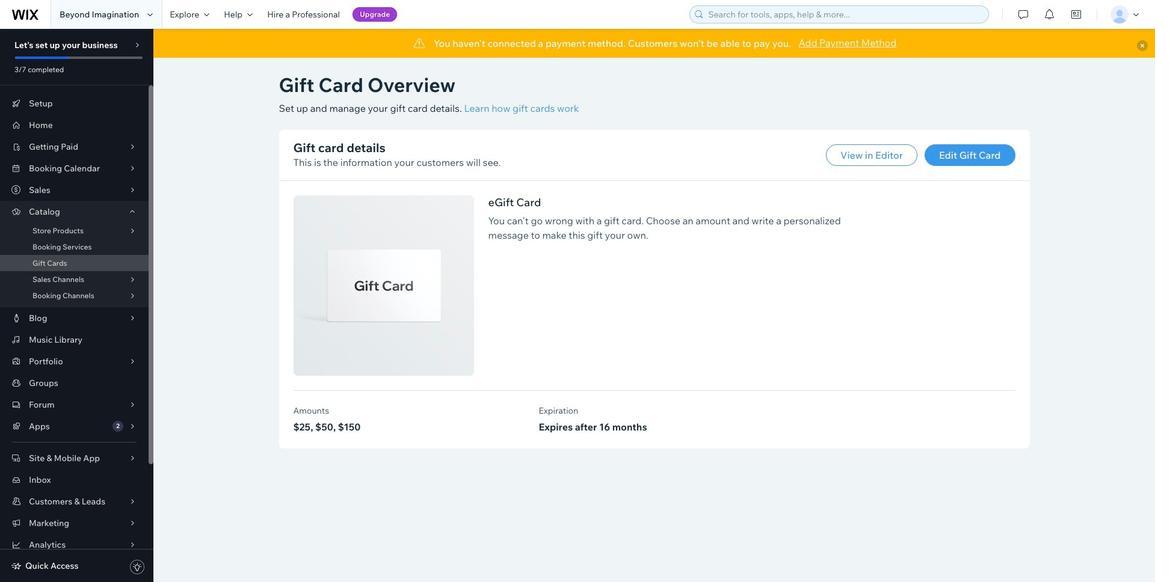Task type: vqa. For each thing, say whether or not it's contained in the screenshot.
Search for tools, apps, help & more... FIELD
yes



Task type: describe. For each thing, give the bounding box(es) containing it.
sidebar element
[[0, 29, 153, 582]]

Search for tools, apps, help & more... field
[[705, 6, 985, 23]]



Task type: locate. For each thing, give the bounding box(es) containing it.
alert
[[153, 29, 1155, 58]]



